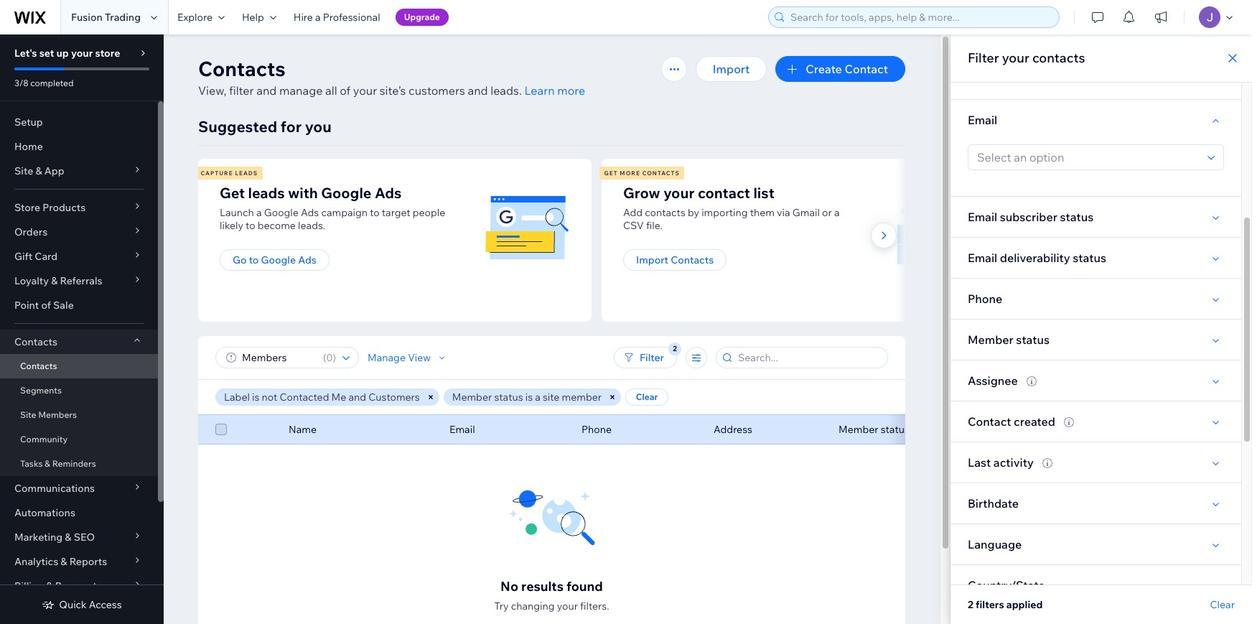 Task type: describe. For each thing, give the bounding box(es) containing it.
segments
[[20, 385, 62, 396]]

site & app button
[[0, 159, 158, 183]]

hire a professional link
[[285, 0, 389, 34]]

help button
[[233, 0, 285, 34]]

for
[[281, 117, 302, 136]]

store
[[95, 47, 120, 60]]

community
[[20, 434, 68, 445]]

applied
[[1007, 598, 1043, 611]]

site & app
[[14, 164, 64, 177]]

view,
[[198, 83, 227, 98]]

Select an option field
[[973, 145, 1204, 170]]

trading
[[105, 11, 141, 24]]

clear for clear button to the left
[[636, 391, 658, 402]]

created
[[1014, 414, 1056, 429]]

last
[[968, 455, 991, 470]]

store products button
[[0, 195, 158, 220]]

learn
[[525, 83, 555, 98]]

filters
[[976, 598, 1005, 611]]

site
[[543, 391, 560, 404]]

get
[[220, 184, 245, 202]]

all
[[325, 83, 337, 98]]

reminders
[[52, 458, 96, 469]]

a left site
[[535, 391, 541, 404]]

results
[[522, 578, 564, 595]]

by
[[688, 206, 700, 219]]

marketing & seo button
[[0, 525, 158, 549]]

set
[[39, 47, 54, 60]]

1 vertical spatial ads
[[301, 206, 319, 219]]

label
[[224, 391, 250, 404]]

import for import contacts
[[636, 254, 669, 266]]

manage
[[368, 351, 406, 364]]

create
[[806, 62, 842, 76]]

orders button
[[0, 220, 158, 244]]

changing
[[511, 600, 555, 613]]

setup
[[14, 116, 43, 129]]

language
[[968, 537, 1022, 552]]

your inside the contacts view, filter and manage all of your site's customers and leads. learn more
[[353, 83, 377, 98]]

leads. inside 'get leads with google ads launch a google ads campaign to target people likely to become leads.'
[[298, 219, 326, 232]]

2 horizontal spatial and
[[468, 83, 488, 98]]

1 horizontal spatial member status
[[968, 333, 1050, 347]]

go to google ads
[[233, 254, 317, 266]]

label is not contacted me and customers
[[224, 391, 420, 404]]

loyalty & referrals button
[[0, 269, 158, 293]]

2
[[968, 598, 974, 611]]

0 horizontal spatial phone
[[582, 423, 612, 436]]

members
[[38, 409, 77, 420]]

contacts button
[[0, 330, 158, 354]]

& for site
[[35, 164, 42, 177]]

become
[[258, 219, 296, 232]]

suggested for you
[[198, 117, 332, 136]]

no
[[501, 578, 519, 595]]

billing & payments button
[[0, 574, 158, 598]]

contacts inside contacts link
[[20, 361, 57, 371]]

setup link
[[0, 110, 158, 134]]

create contact button
[[776, 56, 906, 82]]

leads. inside the contacts view, filter and manage all of your site's customers and leads. learn more
[[491, 83, 522, 98]]

Unsaved view field
[[238, 348, 319, 368]]

contacts inside grow your contact list add contacts by importing them via gmail or a csv file.
[[645, 206, 686, 219]]

up
[[56, 47, 69, 60]]

google inside button
[[261, 254, 296, 266]]

importing
[[702, 206, 748, 219]]

home
[[14, 140, 43, 153]]

)
[[333, 351, 336, 364]]

automations link
[[0, 501, 158, 525]]

0 vertical spatial ads
[[375, 184, 402, 202]]

found
[[567, 578, 603, 595]]

to inside go to google ads button
[[249, 254, 259, 266]]

home link
[[0, 134, 158, 159]]

contact
[[698, 184, 751, 202]]

community link
[[0, 427, 158, 452]]

fusion trading
[[71, 11, 141, 24]]

contacts inside the contacts view, filter and manage all of your site's customers and leads. learn more
[[198, 56, 286, 81]]

target
[[382, 206, 411, 219]]

Search for tools, apps, help & more... field
[[786, 7, 1055, 27]]

billing & payments
[[14, 580, 102, 593]]

address
[[714, 423, 753, 436]]

csv
[[623, 219, 644, 232]]

leads
[[235, 170, 258, 177]]

sidebar element
[[0, 34, 164, 624]]

deliverability
[[1000, 251, 1071, 265]]

explore
[[177, 11, 213, 24]]

to right "likely"
[[246, 219, 255, 232]]

access
[[89, 598, 122, 611]]

marketing
[[14, 531, 63, 544]]

tasks & reminders
[[20, 458, 96, 469]]

communications
[[14, 482, 95, 495]]

0 vertical spatial contacts
[[1033, 50, 1086, 66]]

analytics & reports
[[14, 555, 107, 568]]

payments
[[55, 580, 102, 593]]

of inside sidebar element
[[41, 299, 51, 312]]

filter for filter
[[640, 351, 664, 364]]

contacts link
[[0, 354, 158, 379]]

quick access button
[[42, 598, 122, 611]]

2 is from the left
[[526, 391, 533, 404]]



Task type: locate. For each thing, give the bounding box(es) containing it.
0 vertical spatial of
[[340, 83, 351, 98]]

segments link
[[0, 379, 158, 403]]

0 horizontal spatial filter
[[640, 351, 664, 364]]

0 vertical spatial leads.
[[491, 83, 522, 98]]

& for marketing
[[65, 531, 72, 544]]

1 horizontal spatial import
[[713, 62, 750, 76]]

filter for filter your contacts
[[968, 50, 1000, 66]]

customers
[[409, 83, 465, 98]]

1 vertical spatial clear button
[[1211, 598, 1235, 611]]

go to google ads button
[[220, 249, 330, 271]]

1 horizontal spatial member
[[839, 423, 879, 436]]

contact
[[845, 62, 888, 76], [968, 414, 1012, 429]]

1 vertical spatial leads.
[[298, 219, 326, 232]]

google up campaign
[[321, 184, 372, 202]]

0 vertical spatial contact
[[845, 62, 888, 76]]

and right customers
[[468, 83, 488, 98]]

& for analytics
[[61, 555, 67, 568]]

1 horizontal spatial clear
[[1211, 598, 1235, 611]]

2 vertical spatial ads
[[298, 254, 317, 266]]

leads. down with
[[298, 219, 326, 232]]

0 horizontal spatial is
[[252, 391, 260, 404]]

1 vertical spatial site
[[20, 409, 36, 420]]

0 vertical spatial site
[[14, 164, 33, 177]]

contact right "create"
[[845, 62, 888, 76]]

0 horizontal spatial member status
[[839, 423, 910, 436]]

& right tasks
[[45, 458, 50, 469]]

customers
[[369, 391, 420, 404]]

2 filters applied
[[968, 598, 1043, 611]]

is left not
[[252, 391, 260, 404]]

filter
[[229, 83, 254, 98]]

hire a professional
[[294, 11, 380, 24]]

0 horizontal spatial contacts
[[645, 206, 686, 219]]

products
[[43, 201, 86, 214]]

app
[[44, 164, 64, 177]]

1 vertical spatial clear
[[1211, 598, 1235, 611]]

list containing get leads with google ads
[[196, 159, 1001, 322]]

contact down assignee
[[968, 414, 1012, 429]]

import contacts button
[[623, 249, 727, 271]]

1 horizontal spatial contact
[[968, 414, 1012, 429]]

me
[[332, 391, 346, 404]]

gmail
[[793, 206, 820, 219]]

your inside grow your contact list add contacts by importing them via gmail or a csv file.
[[664, 184, 695, 202]]

google
[[321, 184, 372, 202], [264, 206, 299, 219], [261, 254, 296, 266]]

ads up target
[[375, 184, 402, 202]]

your inside "no results found try changing your filters."
[[557, 600, 578, 613]]

0 vertical spatial member
[[968, 333, 1014, 347]]

learn more button
[[525, 82, 586, 99]]

filter
[[968, 50, 1000, 66], [640, 351, 664, 364]]

orders
[[14, 226, 48, 238]]

you
[[305, 117, 332, 136]]

professional
[[323, 11, 380, 24]]

2 vertical spatial member
[[839, 423, 879, 436]]

of left sale at top
[[41, 299, 51, 312]]

3/8
[[14, 78, 28, 88]]

1 horizontal spatial filter
[[968, 50, 1000, 66]]

1 horizontal spatial and
[[349, 391, 366, 404]]

& inside popup button
[[35, 164, 42, 177]]

site inside site & app popup button
[[14, 164, 33, 177]]

& right loyalty
[[51, 274, 58, 287]]

capture
[[201, 170, 233, 177]]

contacts
[[643, 170, 680, 177]]

contact created
[[968, 414, 1056, 429]]

add
[[623, 206, 643, 219]]

site for site members
[[20, 409, 36, 420]]

contacts inside contacts 'popup button'
[[14, 335, 57, 348]]

google down become
[[261, 254, 296, 266]]

site for site & app
[[14, 164, 33, 177]]

1 horizontal spatial of
[[340, 83, 351, 98]]

to right go
[[249, 254, 259, 266]]

site down segments
[[20, 409, 36, 420]]

0 vertical spatial phone
[[968, 292, 1003, 306]]

of right all
[[340, 83, 351, 98]]

quick
[[59, 598, 87, 611]]

is
[[252, 391, 260, 404], [526, 391, 533, 404]]

quick access
[[59, 598, 122, 611]]

get more contacts
[[604, 170, 680, 177]]

to left target
[[370, 206, 380, 219]]

& left the app
[[35, 164, 42, 177]]

of inside the contacts view, filter and manage all of your site's customers and leads. learn more
[[340, 83, 351, 98]]

0 vertical spatial member status
[[968, 333, 1050, 347]]

1 vertical spatial member
[[452, 391, 492, 404]]

ads inside go to google ads button
[[298, 254, 317, 266]]

0 horizontal spatial clear button
[[626, 389, 669, 406]]

0 horizontal spatial of
[[41, 299, 51, 312]]

contacts view, filter and manage all of your site's customers and leads. learn more
[[198, 56, 586, 98]]

1 horizontal spatial leads.
[[491, 83, 522, 98]]

& left the reports
[[61, 555, 67, 568]]

2 horizontal spatial member
[[968, 333, 1014, 347]]

1 vertical spatial phone
[[582, 423, 612, 436]]

contacts inside import contacts button
[[671, 254, 714, 266]]

0 horizontal spatial import
[[636, 254, 669, 266]]

list
[[754, 184, 775, 202]]

tasks & reminders link
[[0, 452, 158, 476]]

phone down member
[[582, 423, 612, 436]]

your inside sidebar element
[[71, 47, 93, 60]]

0 vertical spatial clear
[[636, 391, 658, 402]]

loyalty & referrals
[[14, 274, 102, 287]]

not
[[262, 391, 277, 404]]

1 vertical spatial google
[[264, 206, 299, 219]]

get
[[604, 170, 618, 177]]

clear inside button
[[636, 391, 658, 402]]

upgrade
[[404, 11, 440, 22]]

automations
[[14, 506, 75, 519]]

email subscriber status
[[968, 210, 1094, 224]]

member
[[968, 333, 1014, 347], [452, 391, 492, 404], [839, 423, 879, 436]]

a inside grow your contact list add contacts by importing them via gmail or a csv file.
[[835, 206, 840, 219]]

analytics
[[14, 555, 58, 568]]

& left "seo" at the left of the page
[[65, 531, 72, 544]]

0 vertical spatial import
[[713, 62, 750, 76]]

phone
[[968, 292, 1003, 306], [582, 423, 612, 436]]

let's set up your store
[[14, 47, 120, 60]]

google down the leads
[[264, 206, 299, 219]]

a right hire
[[315, 11, 321, 24]]

more
[[620, 170, 641, 177]]

gift card button
[[0, 244, 158, 269]]

contacts up segments
[[20, 361, 57, 371]]

import for import
[[713, 62, 750, 76]]

marketing & seo
[[14, 531, 95, 544]]

or
[[822, 206, 832, 219]]

contacts up filter
[[198, 56, 286, 81]]

ads down with
[[301, 206, 319, 219]]

site down home
[[14, 164, 33, 177]]

clear for the bottommost clear button
[[1211, 598, 1235, 611]]

& for tasks
[[45, 458, 50, 469]]

card
[[35, 250, 58, 263]]

suggested
[[198, 117, 277, 136]]

& for billing
[[46, 580, 53, 593]]

member status is a site member
[[452, 391, 602, 404]]

0 vertical spatial filter
[[968, 50, 1000, 66]]

leads.
[[491, 83, 522, 98], [298, 219, 326, 232]]

3/8 completed
[[14, 78, 74, 88]]

and
[[257, 83, 277, 98], [468, 83, 488, 98], [349, 391, 366, 404]]

grow your contact list add contacts by importing them via gmail or a csv file.
[[623, 184, 840, 232]]

and right the me
[[349, 391, 366, 404]]

a right or
[[835, 206, 840, 219]]

1 horizontal spatial contacts
[[1033, 50, 1086, 66]]

file.
[[646, 219, 663, 232]]

filter inside button
[[640, 351, 664, 364]]

member
[[562, 391, 602, 404]]

1 vertical spatial contact
[[968, 414, 1012, 429]]

Search... field
[[734, 348, 883, 368]]

assignee
[[968, 373, 1018, 388]]

import button
[[696, 56, 767, 82]]

0 horizontal spatial contact
[[845, 62, 888, 76]]

None checkbox
[[215, 421, 227, 438]]

1 vertical spatial import
[[636, 254, 669, 266]]

0 horizontal spatial clear
[[636, 391, 658, 402]]

list
[[196, 159, 1001, 322]]

to
[[370, 206, 380, 219], [246, 219, 255, 232], [249, 254, 259, 266]]

activity
[[994, 455, 1034, 470]]

contacts down the by
[[671, 254, 714, 266]]

a inside 'get leads with google ads launch a google ads campaign to target people likely to become leads.'
[[256, 206, 262, 219]]

and right filter
[[257, 83, 277, 98]]

1 is from the left
[[252, 391, 260, 404]]

1 horizontal spatial is
[[526, 391, 533, 404]]

2 vertical spatial google
[[261, 254, 296, 266]]

point of sale link
[[0, 293, 158, 317]]

view
[[408, 351, 431, 364]]

& right billing
[[46, 580, 53, 593]]

import contacts
[[636, 254, 714, 266]]

contacts down point of sale in the top left of the page
[[14, 335, 57, 348]]

1 horizontal spatial phone
[[968, 292, 1003, 306]]

hire
[[294, 11, 313, 24]]

0
[[326, 351, 333, 364]]

phone down deliverability at the top of page
[[968, 292, 1003, 306]]

leads. left learn
[[491, 83, 522, 98]]

0 vertical spatial google
[[321, 184, 372, 202]]

point of sale
[[14, 299, 74, 312]]

1 vertical spatial contacts
[[645, 206, 686, 219]]

ads down 'get leads with google ads launch a google ads campaign to target people likely to become leads.'
[[298, 254, 317, 266]]

point
[[14, 299, 39, 312]]

0 vertical spatial clear button
[[626, 389, 669, 406]]

a down the leads
[[256, 206, 262, 219]]

& for loyalty
[[51, 274, 58, 287]]

contact inside button
[[845, 62, 888, 76]]

&
[[35, 164, 42, 177], [51, 274, 58, 287], [45, 458, 50, 469], [65, 531, 72, 544], [61, 555, 67, 568], [46, 580, 53, 593]]

manage view button
[[368, 351, 448, 364]]

1 vertical spatial member status
[[839, 423, 910, 436]]

via
[[777, 206, 791, 219]]

gift card
[[14, 250, 58, 263]]

0 horizontal spatial leads.
[[298, 219, 326, 232]]

manage
[[279, 83, 323, 98]]

(
[[323, 351, 326, 364]]

1 vertical spatial of
[[41, 299, 51, 312]]

is left site
[[526, 391, 533, 404]]

1 horizontal spatial clear button
[[1211, 598, 1235, 611]]

launch
[[220, 206, 254, 219]]

1 vertical spatial filter
[[640, 351, 664, 364]]

site's
[[380, 83, 406, 98]]

people
[[413, 206, 446, 219]]

0 horizontal spatial member
[[452, 391, 492, 404]]

0 horizontal spatial and
[[257, 83, 277, 98]]



Task type: vqa. For each thing, say whether or not it's contained in the screenshot.
'Store Products' popup button
yes



